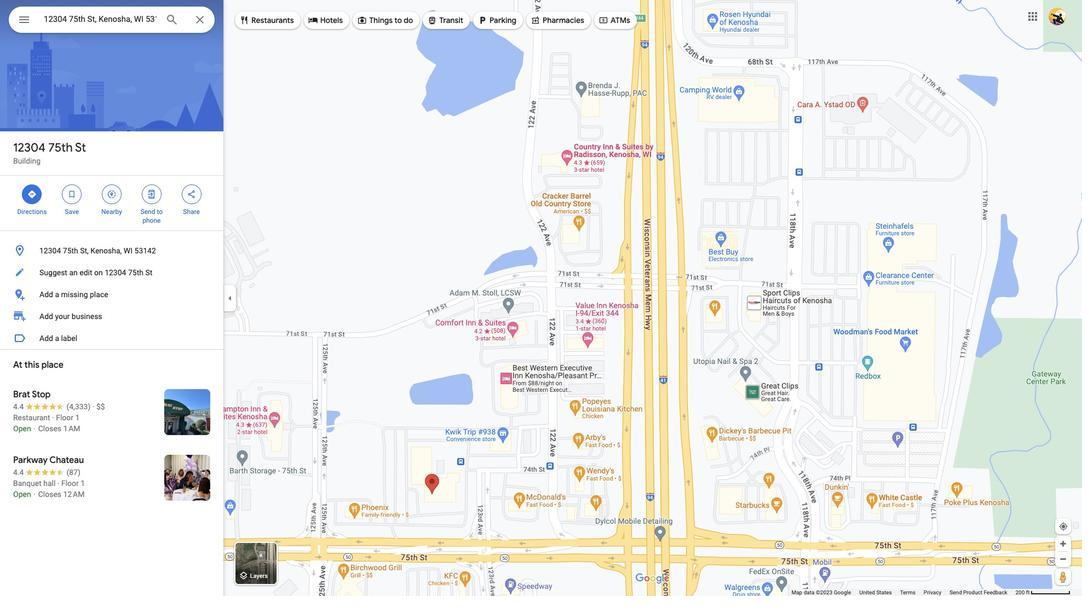 Task type: describe. For each thing, give the bounding box(es) containing it.
to inside  things to do
[[395, 15, 402, 25]]

at
[[13, 360, 22, 371]]

add for add your business
[[39, 312, 53, 321]]

2 vertical spatial 12304
[[105, 268, 126, 277]]

12 am
[[63, 490, 85, 499]]

1 inside "banquet hall · floor 1 open ⋅ closes 12 am"
[[81, 479, 85, 488]]

chateau
[[50, 455, 84, 466]]

google maps element
[[0, 0, 1083, 597]]


[[599, 14, 609, 26]]

4.4 stars 87 reviews image
[[13, 467, 80, 478]]

parking
[[490, 15, 517, 25]]

terms
[[901, 590, 916, 596]]

send for send to phone
[[141, 208, 155, 216]]

map
[[792, 590, 803, 596]]

your
[[55, 312, 70, 321]]

12304 75th st building
[[13, 140, 86, 165]]

wi
[[124, 247, 133, 255]]

open inside "banquet hall · floor 1 open ⋅ closes 12 am"
[[13, 490, 31, 499]]

200 ft
[[1016, 590, 1030, 596]]


[[308, 14, 318, 26]]

⋅ inside "banquet hall · floor 1 open ⋅ closes 12 am"
[[33, 490, 36, 499]]

200 ft button
[[1016, 590, 1071, 596]]


[[187, 188, 196, 201]]

ft
[[1027, 590, 1030, 596]]


[[478, 14, 488, 26]]

4.4 stars 4,333 reviews image
[[13, 402, 91, 413]]

 things to do
[[357, 14, 413, 26]]

st inside button
[[145, 268, 152, 277]]

12304 75th st, kenosha, wi 53142 button
[[0, 240, 224, 262]]

this
[[24, 360, 39, 371]]

actions for 12304 75th st region
[[0, 176, 224, 231]]

label
[[61, 334, 77, 343]]

 transit
[[428, 14, 464, 26]]

53142
[[135, 247, 156, 255]]

atms
[[611, 15, 631, 25]]

12304 75th St, Kenosha, WI 53142 field
[[9, 7, 215, 33]]


[[147, 188, 157, 201]]

1 inside restaurant · floor 1 open ⋅ closes 1 am
[[75, 414, 80, 422]]

add your business link
[[0, 306, 224, 328]]

 restaurants
[[239, 14, 294, 26]]

show street view coverage image
[[1056, 569, 1072, 586]]

add a missing place button
[[0, 284, 224, 306]]

google account: ben nelson  
(ben.nelson1980@gmail.com) image
[[1049, 7, 1067, 25]]

send for send product feedback
[[950, 590, 962, 596]]

save
[[65, 208, 79, 216]]

price: moderate image
[[96, 403, 105, 411]]

4.4 for (87)
[[13, 468, 24, 477]]

edit
[[80, 268, 92, 277]]

terms button
[[901, 590, 916, 597]]

banquet hall · floor 1 open ⋅ closes 12 am
[[13, 479, 85, 499]]

restaurant · floor 1 open ⋅ closes 1 am
[[13, 414, 80, 433]]

©2023
[[816, 590, 833, 596]]

 button
[[9, 7, 39, 35]]

4.4 for (4,333)
[[13, 403, 24, 411]]

missing
[[61, 290, 88, 299]]

add a missing place
[[39, 290, 108, 299]]

2 vertical spatial 75th
[[128, 268, 144, 277]]

parkway chateau
[[13, 455, 84, 466]]

200
[[1016, 590, 1025, 596]]

google
[[834, 590, 852, 596]]

footer inside google maps element
[[792, 590, 1016, 597]]

$$
[[96, 403, 105, 411]]

layers
[[250, 573, 268, 580]]

privacy button
[[924, 590, 942, 597]]

12304 for st
[[13, 140, 46, 156]]

add for add a label
[[39, 334, 53, 343]]


[[531, 14, 541, 26]]

restaurant
[[13, 414, 50, 422]]

show your location image
[[1059, 522, 1069, 532]]

united states
[[860, 590, 892, 596]]

banquet
[[13, 479, 41, 488]]

 atms
[[599, 14, 631, 26]]

an
[[69, 268, 78, 277]]

transit
[[440, 15, 464, 25]]

send product feedback
[[950, 590, 1008, 596]]

a for label
[[55, 334, 59, 343]]

at this place
[[13, 360, 63, 371]]

building
[[13, 157, 41, 165]]


[[239, 14, 249, 26]]

a for missing
[[55, 290, 59, 299]]


[[67, 188, 77, 201]]

united states button
[[860, 590, 892, 597]]

suggest an edit on 12304 75th st
[[39, 268, 152, 277]]

75th for st
[[48, 140, 73, 156]]

directions
[[17, 208, 47, 216]]

closes inside "banquet hall · floor 1 open ⋅ closes 12 am"
[[38, 490, 61, 499]]

product
[[964, 590, 983, 596]]

none field inside "12304 75th st, kenosha, wi 53142" field
[[44, 13, 157, 26]]

share
[[183, 208, 200, 216]]



Task type: vqa. For each thing, say whether or not it's contained in the screenshot.


Task type: locate. For each thing, give the bounding box(es) containing it.
1 4.4 from the top
[[13, 403, 24, 411]]


[[27, 188, 37, 201]]

0 vertical spatial add
[[39, 290, 53, 299]]

1 open from the top
[[13, 425, 31, 433]]

open inside restaurant · floor 1 open ⋅ closes 1 am
[[13, 425, 31, 433]]

a left label
[[55, 334, 59, 343]]

0 horizontal spatial place
[[42, 360, 63, 371]]

suggest an edit on 12304 75th st button
[[0, 262, 224, 284]]

1 horizontal spatial st
[[145, 268, 152, 277]]

add left your
[[39, 312, 53, 321]]

⋅ down banquet on the left of the page
[[33, 490, 36, 499]]

st,
[[80, 247, 89, 255]]

map data ©2023 google
[[792, 590, 852, 596]]

floor
[[56, 414, 73, 422], [61, 479, 79, 488]]

· down "4.4 stars 4,333 reviews" image
[[52, 414, 54, 422]]

· right hall
[[57, 479, 59, 488]]

12304 up building
[[13, 140, 46, 156]]

12304 inside 12304 75th st building
[[13, 140, 46, 156]]

add inside button
[[39, 290, 53, 299]]

⋅ down restaurant
[[33, 425, 36, 433]]

closes down hall
[[38, 490, 61, 499]]

0 vertical spatial place
[[90, 290, 108, 299]]

2 vertical spatial add
[[39, 334, 53, 343]]

do
[[404, 15, 413, 25]]

on
[[94, 268, 103, 277]]

75th
[[48, 140, 73, 156], [63, 247, 78, 255], [128, 268, 144, 277]]

send to phone
[[141, 208, 163, 225]]

pharmacies
[[543, 15, 585, 25]]

0 vertical spatial a
[[55, 290, 59, 299]]

to inside send to phone
[[157, 208, 163, 216]]

things
[[369, 15, 393, 25]]

kenosha,
[[91, 247, 122, 255]]

4.4 up banquet on the left of the page
[[13, 468, 24, 477]]

united
[[860, 590, 875, 596]]

0 horizontal spatial send
[[141, 208, 155, 216]]

restaurants
[[251, 15, 294, 25]]

0 horizontal spatial st
[[75, 140, 86, 156]]

to up phone
[[157, 208, 163, 216]]

12304 right on
[[105, 268, 126, 277]]

1 vertical spatial send
[[950, 590, 962, 596]]

1 closes from the top
[[38, 425, 61, 433]]

12304 75th st main content
[[0, 0, 224, 597]]

st
[[75, 140, 86, 156], [145, 268, 152, 277]]

4.4 down brat
[[13, 403, 24, 411]]

parkway
[[13, 455, 48, 466]]

closes inside restaurant · floor 1 open ⋅ closes 1 am
[[38, 425, 61, 433]]

12304
[[13, 140, 46, 156], [39, 247, 61, 255], [105, 268, 126, 277]]

add inside button
[[39, 334, 53, 343]]

brat
[[13, 390, 30, 401]]

place inside button
[[90, 290, 108, 299]]

footer
[[792, 590, 1016, 597]]

0 vertical spatial ·
[[92, 403, 94, 411]]

place
[[90, 290, 108, 299], [42, 360, 63, 371]]

st up the 
[[75, 140, 86, 156]]


[[428, 14, 437, 26]]

·
[[92, 403, 94, 411], [52, 414, 54, 422], [57, 479, 59, 488]]

stop
[[32, 390, 51, 401]]

floor inside restaurant · floor 1 open ⋅ closes 1 am
[[56, 414, 73, 422]]

1 down (4,333)
[[75, 414, 80, 422]]

add left label
[[39, 334, 53, 343]]

1 vertical spatial closes
[[38, 490, 61, 499]]

1 horizontal spatial ·
[[57, 479, 59, 488]]

0 vertical spatial send
[[141, 208, 155, 216]]


[[18, 12, 31, 27]]

st down 53142
[[145, 268, 152, 277]]

floor inside "banquet hall · floor 1 open ⋅ closes 12 am"
[[61, 479, 79, 488]]

suggest
[[39, 268, 67, 277]]

business
[[72, 312, 102, 321]]

1 a from the top
[[55, 290, 59, 299]]

st inside 12304 75th st building
[[75, 140, 86, 156]]

0 vertical spatial 1
[[75, 414, 80, 422]]

(87)
[[67, 468, 80, 477]]

a left missing
[[55, 290, 59, 299]]

1 ⋅ from the top
[[33, 425, 36, 433]]

2 closes from the top
[[38, 490, 61, 499]]


[[107, 188, 117, 201]]

1 am
[[63, 425, 80, 433]]

75th up the 
[[48, 140, 73, 156]]

send up phone
[[141, 208, 155, 216]]

floor down the (87)
[[61, 479, 79, 488]]

floor up 1 am
[[56, 414, 73, 422]]

phone
[[143, 217, 161, 225]]

· $$
[[92, 403, 105, 411]]

2 vertical spatial ·
[[57, 479, 59, 488]]

a inside button
[[55, 334, 59, 343]]

4.4
[[13, 403, 24, 411], [13, 468, 24, 477]]

75th left st,
[[63, 247, 78, 255]]

collapse side panel image
[[224, 292, 236, 304]]

1 add from the top
[[39, 290, 53, 299]]

feedback
[[984, 590, 1008, 596]]

75th inside 12304 75th st building
[[48, 140, 73, 156]]

0 vertical spatial floor
[[56, 414, 73, 422]]

zoom out image
[[1060, 556, 1068, 564]]

(4,333)
[[67, 403, 91, 411]]

1 horizontal spatial 1
[[81, 479, 85, 488]]

zoom in image
[[1060, 540, 1068, 548]]

hotels
[[320, 15, 343, 25]]

3 add from the top
[[39, 334, 53, 343]]

brat stop
[[13, 390, 51, 401]]

1 vertical spatial ·
[[52, 414, 54, 422]]

12304 75th st, kenosha, wi 53142
[[39, 247, 156, 255]]

open
[[13, 425, 31, 433], [13, 490, 31, 499]]

1 up 12 am
[[81, 479, 85, 488]]

· inside restaurant · floor 1 open ⋅ closes 1 am
[[52, 414, 54, 422]]

1 vertical spatial st
[[145, 268, 152, 277]]

0 vertical spatial to
[[395, 15, 402, 25]]

nearby
[[101, 208, 122, 216]]

12304 up suggest
[[39, 247, 61, 255]]

1 vertical spatial to
[[157, 208, 163, 216]]

1 vertical spatial 4.4
[[13, 468, 24, 477]]

open down restaurant
[[13, 425, 31, 433]]

0 vertical spatial 75th
[[48, 140, 73, 156]]

 pharmacies
[[531, 14, 585, 26]]

1 vertical spatial 75th
[[63, 247, 78, 255]]

data
[[804, 590, 815, 596]]

0 horizontal spatial 1
[[75, 414, 80, 422]]

place right this
[[42, 360, 63, 371]]

1 vertical spatial ⋅
[[33, 490, 36, 499]]

12304 for st,
[[39, 247, 61, 255]]

1 vertical spatial floor
[[61, 479, 79, 488]]

1 horizontal spatial send
[[950, 590, 962, 596]]

2 horizontal spatial ·
[[92, 403, 94, 411]]

0 vertical spatial 12304
[[13, 140, 46, 156]]

0 vertical spatial closes
[[38, 425, 61, 433]]

· left $$ on the bottom left of the page
[[92, 403, 94, 411]]

send inside send to phone
[[141, 208, 155, 216]]

1 vertical spatial 12304
[[39, 247, 61, 255]]

2 ⋅ from the top
[[33, 490, 36, 499]]

add for add a missing place
[[39, 290, 53, 299]]

add a label button
[[0, 328, 224, 350]]

open down banquet on the left of the page
[[13, 490, 31, 499]]

0 vertical spatial open
[[13, 425, 31, 433]]

send inside button
[[950, 590, 962, 596]]

 parking
[[478, 14, 517, 26]]

2 4.4 from the top
[[13, 468, 24, 477]]

send product feedback button
[[950, 590, 1008, 597]]

1 vertical spatial place
[[42, 360, 63, 371]]

 search field
[[9, 7, 215, 35]]

 hotels
[[308, 14, 343, 26]]

1 horizontal spatial place
[[90, 290, 108, 299]]

send left product
[[950, 590, 962, 596]]

add a label
[[39, 334, 77, 343]]

closes down restaurant
[[38, 425, 61, 433]]

to left the do
[[395, 15, 402, 25]]

0 horizontal spatial ·
[[52, 414, 54, 422]]

0 horizontal spatial to
[[157, 208, 163, 216]]

· inside "banquet hall · floor 1 open ⋅ closes 12 am"
[[57, 479, 59, 488]]

⋅ inside restaurant · floor 1 open ⋅ closes 1 am
[[33, 425, 36, 433]]

a inside button
[[55, 290, 59, 299]]

a
[[55, 290, 59, 299], [55, 334, 59, 343]]

footer containing map data ©2023 google
[[792, 590, 1016, 597]]

2 a from the top
[[55, 334, 59, 343]]

2 open from the top
[[13, 490, 31, 499]]

1 vertical spatial 1
[[81, 479, 85, 488]]

add down suggest
[[39, 290, 53, 299]]

states
[[877, 590, 892, 596]]

1 vertical spatial open
[[13, 490, 31, 499]]

0 vertical spatial 4.4
[[13, 403, 24, 411]]

place down on
[[90, 290, 108, 299]]

add your business
[[39, 312, 102, 321]]

None field
[[44, 13, 157, 26]]

to
[[395, 15, 402, 25], [157, 208, 163, 216]]

75th for st,
[[63, 247, 78, 255]]

0 vertical spatial st
[[75, 140, 86, 156]]

2 add from the top
[[39, 312, 53, 321]]

1 vertical spatial add
[[39, 312, 53, 321]]

0 vertical spatial ⋅
[[33, 425, 36, 433]]

send
[[141, 208, 155, 216], [950, 590, 962, 596]]

closes
[[38, 425, 61, 433], [38, 490, 61, 499]]

75th down wi
[[128, 268, 144, 277]]

1 horizontal spatial to
[[395, 15, 402, 25]]

hall
[[43, 479, 56, 488]]

1 vertical spatial a
[[55, 334, 59, 343]]


[[357, 14, 367, 26]]

privacy
[[924, 590, 942, 596]]



